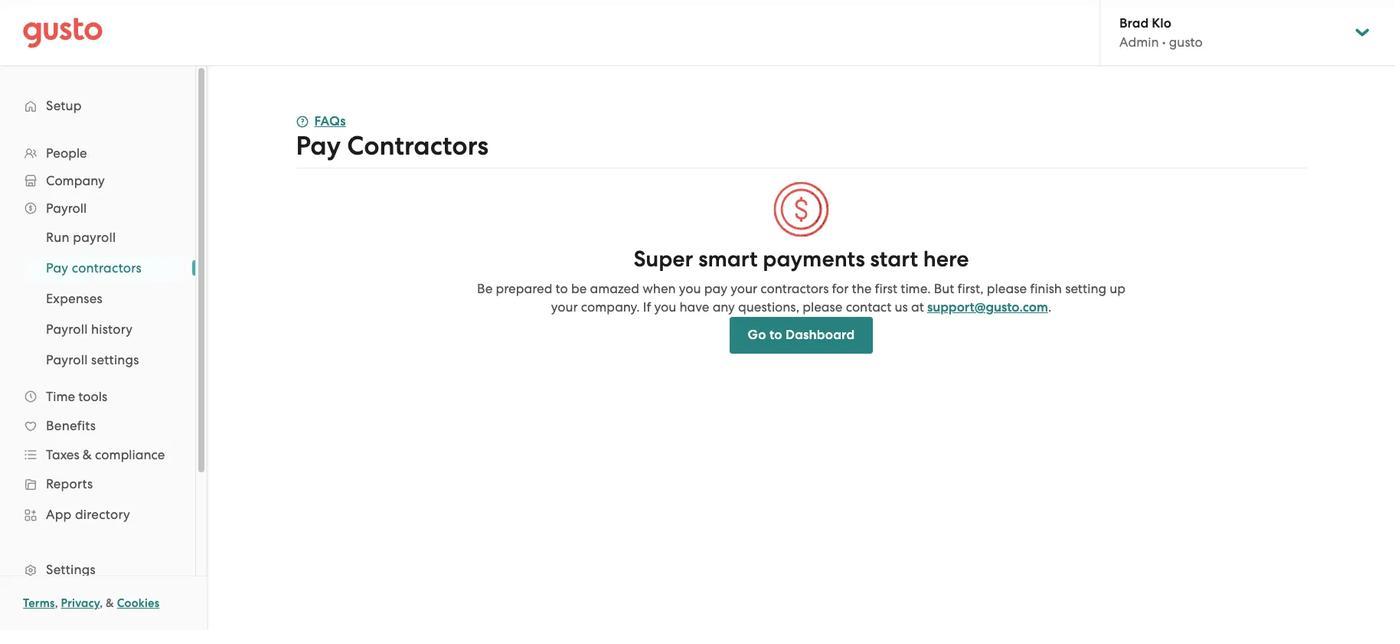 Task type: vqa. For each thing, say whether or not it's contained in the screenshot.
Workers'
no



Task type: locate. For each thing, give the bounding box(es) containing it.
please up 'support@gusto.com .'
[[987, 281, 1027, 296]]

super smart payments start here
[[634, 246, 969, 273]]

0 horizontal spatial your
[[551, 299, 578, 315]]

1 horizontal spatial ,
[[100, 597, 103, 610]]

payroll inside 'link'
[[46, 322, 88, 337]]

klo
[[1152, 15, 1172, 31]]

please
[[987, 281, 1027, 296], [803, 299, 843, 315]]

go to dashboard link
[[729, 317, 873, 354]]

gusto navigation element
[[0, 66, 195, 630]]

0 vertical spatial to
[[556, 281, 568, 296]]

illustration of a coin image
[[773, 181, 830, 238]]

0 vertical spatial you
[[679, 281, 701, 296]]

please down for
[[803, 299, 843, 315]]

pay down the faqs
[[296, 130, 341, 162]]

reports link
[[15, 470, 180, 498]]

run payroll link
[[28, 224, 180, 251]]

to right go
[[770, 327, 782, 343]]

pay contractors link
[[28, 254, 180, 282]]

payroll history link
[[28, 316, 180, 343]]

& left cookies button
[[106, 597, 114, 610]]

payroll for payroll history
[[46, 322, 88, 337]]

0 horizontal spatial to
[[556, 281, 568, 296]]

•
[[1162, 34, 1166, 50]]

have
[[680, 299, 709, 315]]

1 payroll from the top
[[46, 201, 87, 216]]

1 horizontal spatial your
[[731, 281, 757, 296]]

payroll up the time
[[46, 352, 88, 368]]

brad
[[1120, 15, 1149, 31]]

tools
[[78, 389, 107, 404]]

your down be on the top of the page
[[551, 299, 578, 315]]

payroll for payroll
[[46, 201, 87, 216]]

people
[[46, 146, 87, 161]]

pay for pay contractors
[[46, 260, 68, 276]]

3 payroll from the top
[[46, 352, 88, 368]]

0 horizontal spatial please
[[803, 299, 843, 315]]

pay inside gusto navigation element
[[46, 260, 68, 276]]

, down settings link
[[100, 597, 103, 610]]

when
[[643, 281, 676, 296]]

you up have
[[679, 281, 701, 296]]

compliance
[[95, 447, 165, 463]]

run payroll
[[46, 230, 116, 245]]

& right taxes
[[83, 447, 92, 463]]

reports
[[46, 476, 93, 492]]

0 vertical spatial contractors
[[72, 260, 142, 276]]

1 vertical spatial payroll
[[46, 322, 88, 337]]

contractors inside pay contractors link
[[72, 260, 142, 276]]

list
[[0, 139, 195, 630], [0, 222, 195, 375]]

to left be on the top of the page
[[556, 281, 568, 296]]

2 list from the top
[[0, 222, 195, 375]]

payroll history
[[46, 322, 133, 337]]

1 vertical spatial pay
[[46, 260, 68, 276]]

1 list from the top
[[0, 139, 195, 630]]

brad klo admin • gusto
[[1120, 15, 1203, 50]]

here
[[923, 246, 969, 273]]

prepared
[[496, 281, 552, 296]]

pay down run
[[46, 260, 68, 276]]

& inside taxes & compliance dropdown button
[[83, 447, 92, 463]]

history
[[91, 322, 133, 337]]

contractors down super smart payments start here
[[761, 281, 829, 296]]

0 vertical spatial payroll
[[46, 201, 87, 216]]

privacy
[[61, 597, 100, 610]]

app
[[46, 507, 72, 522]]

contractors
[[72, 260, 142, 276], [761, 281, 829, 296]]

1 horizontal spatial pay
[[296, 130, 341, 162]]

your up "any"
[[731, 281, 757, 296]]

expenses link
[[28, 285, 180, 312]]

app directory link
[[15, 501, 180, 528]]

&
[[83, 447, 92, 463], [106, 597, 114, 610]]

if
[[643, 299, 651, 315]]

, left the privacy at bottom
[[55, 597, 58, 610]]

to
[[556, 281, 568, 296], [770, 327, 782, 343]]

1 horizontal spatial you
[[679, 281, 701, 296]]

0 vertical spatial please
[[987, 281, 1027, 296]]

you right if
[[654, 299, 676, 315]]

0 vertical spatial pay
[[296, 130, 341, 162]]

0 horizontal spatial ,
[[55, 597, 58, 610]]

,
[[55, 597, 58, 610], [100, 597, 103, 610]]

list containing run payroll
[[0, 222, 195, 375]]

finish
[[1030, 281, 1062, 296]]

1 vertical spatial to
[[770, 327, 782, 343]]

settings
[[91, 352, 139, 368]]

1 horizontal spatial contractors
[[761, 281, 829, 296]]

app directory
[[46, 507, 130, 522]]

any
[[713, 299, 735, 315]]

setting
[[1065, 281, 1107, 296]]

2 payroll from the top
[[46, 322, 88, 337]]

0 horizontal spatial pay
[[46, 260, 68, 276]]

you
[[679, 281, 701, 296], [654, 299, 676, 315]]

super
[[634, 246, 693, 273]]

0 horizontal spatial you
[[654, 299, 676, 315]]

0 vertical spatial &
[[83, 447, 92, 463]]

payroll down company
[[46, 201, 87, 216]]

0 horizontal spatial &
[[83, 447, 92, 463]]

2 vertical spatial payroll
[[46, 352, 88, 368]]

your
[[731, 281, 757, 296], [551, 299, 578, 315]]

payroll for payroll settings
[[46, 352, 88, 368]]

1 vertical spatial contractors
[[761, 281, 829, 296]]

for
[[832, 281, 849, 296]]

1 vertical spatial please
[[803, 299, 843, 315]]

.
[[1048, 299, 1052, 315]]

pay
[[296, 130, 341, 162], [46, 260, 68, 276]]

payroll
[[46, 201, 87, 216], [46, 322, 88, 337], [46, 352, 88, 368]]

company.
[[581, 299, 640, 315]]

0 horizontal spatial contractors
[[72, 260, 142, 276]]

support@gusto.com link
[[927, 299, 1048, 316]]

company button
[[15, 167, 180, 195]]

contractors down run payroll link
[[72, 260, 142, 276]]

payroll down expenses
[[46, 322, 88, 337]]

payroll inside dropdown button
[[46, 201, 87, 216]]

1 horizontal spatial &
[[106, 597, 114, 610]]

at
[[911, 299, 924, 315]]

support@gusto.com
[[927, 299, 1048, 316]]



Task type: describe. For each thing, give the bounding box(es) containing it.
home image
[[23, 17, 103, 48]]

payroll button
[[15, 195, 180, 222]]

pay contractors
[[46, 260, 142, 276]]

start
[[870, 246, 918, 273]]

list containing people
[[0, 139, 195, 630]]

company
[[46, 173, 105, 188]]

time
[[46, 389, 75, 404]]

pay contractors
[[296, 130, 489, 162]]

payroll
[[73, 230, 116, 245]]

contractors
[[347, 130, 489, 162]]

terms
[[23, 597, 55, 610]]

go to dashboard
[[748, 327, 855, 343]]

pay for pay contractors
[[296, 130, 341, 162]]

taxes
[[46, 447, 79, 463]]

taxes & compliance
[[46, 447, 165, 463]]

privacy link
[[61, 597, 100, 610]]

settings
[[46, 562, 96, 577]]

2 , from the left
[[100, 597, 103, 610]]

the
[[852, 281, 872, 296]]

1 vertical spatial your
[[551, 299, 578, 315]]

up
[[1110, 281, 1126, 296]]

pay
[[704, 281, 728, 296]]

1 horizontal spatial please
[[987, 281, 1027, 296]]

payroll settings link
[[28, 346, 180, 374]]

first,
[[958, 281, 984, 296]]

0 vertical spatial your
[[731, 281, 757, 296]]

directory
[[75, 507, 130, 522]]

payments
[[763, 246, 865, 273]]

admin
[[1120, 34, 1159, 50]]

setup
[[46, 98, 82, 113]]

terms link
[[23, 597, 55, 610]]

contractors inside be prepared to be amazed when you pay your contractors for the first time. but first, please finish setting up your company. if you have any questions, please contact us at
[[761, 281, 829, 296]]

to inside be prepared to be amazed when you pay your contractors for the first time. but first, please finish setting up your company. if you have any questions, please contact us at
[[556, 281, 568, 296]]

benefits
[[46, 418, 96, 433]]

cookies
[[117, 597, 160, 610]]

amazed
[[590, 281, 639, 296]]

support@gusto.com .
[[927, 299, 1052, 316]]

people button
[[15, 139, 180, 167]]

1 horizontal spatial to
[[770, 327, 782, 343]]

benefits link
[[15, 412, 180, 440]]

1 , from the left
[[55, 597, 58, 610]]

but
[[934, 281, 954, 296]]

contact
[[846, 299, 892, 315]]

payroll settings
[[46, 352, 139, 368]]

taxes & compliance button
[[15, 441, 180, 469]]

terms , privacy , & cookies
[[23, 597, 160, 610]]

settings link
[[15, 556, 180, 584]]

expenses
[[46, 291, 103, 306]]

faqs button
[[296, 113, 346, 131]]

questions,
[[738, 299, 800, 315]]

first
[[875, 281, 898, 296]]

time.
[[901, 281, 931, 296]]

be
[[571, 281, 587, 296]]

smart
[[699, 246, 758, 273]]

faqs
[[314, 113, 346, 129]]

gusto
[[1169, 34, 1203, 50]]

be
[[477, 281, 493, 296]]

time tools button
[[15, 383, 180, 410]]

1 vertical spatial you
[[654, 299, 676, 315]]

run
[[46, 230, 70, 245]]

time tools
[[46, 389, 107, 404]]

dashboard
[[786, 327, 855, 343]]

cookies button
[[117, 594, 160, 613]]

1 vertical spatial &
[[106, 597, 114, 610]]

us
[[895, 299, 908, 315]]

go
[[748, 327, 766, 343]]

setup link
[[15, 92, 180, 119]]

be prepared to be amazed when you pay your contractors for the first time. but first, please finish setting up your company. if you have any questions, please contact us at
[[477, 281, 1126, 315]]



